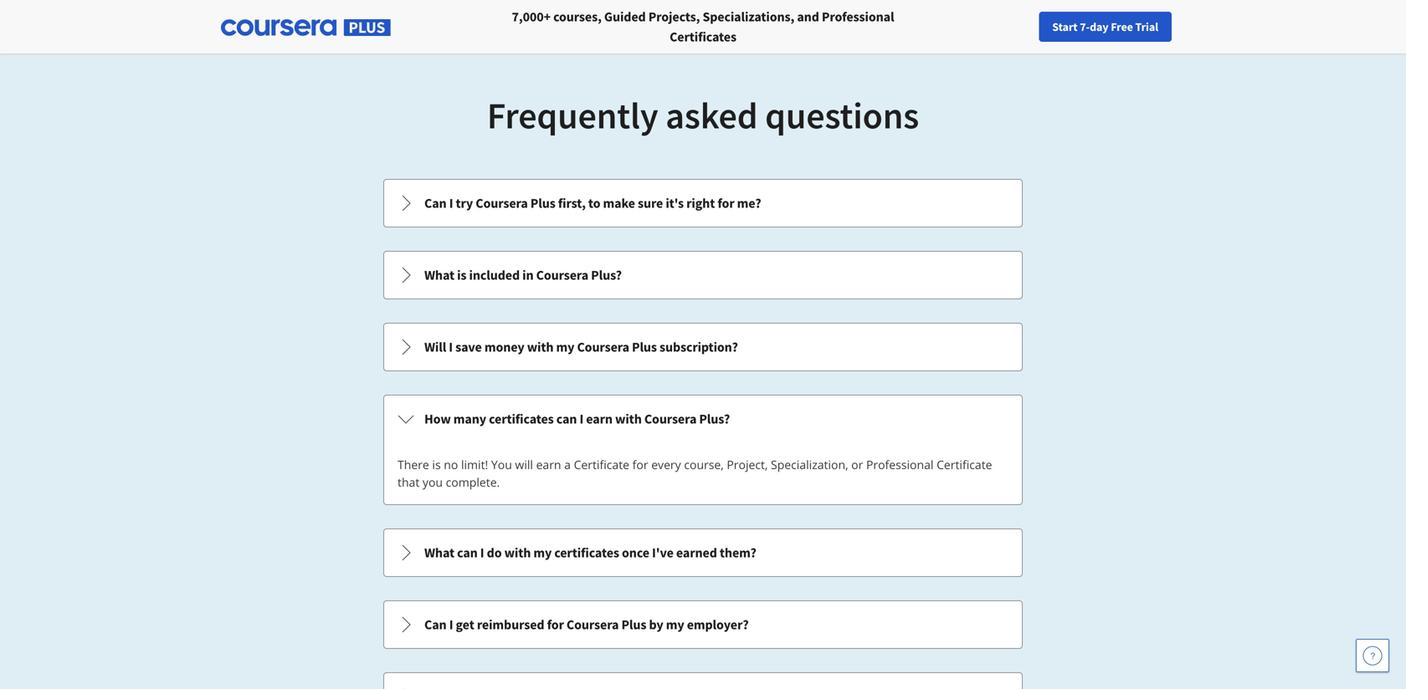 Task type: describe. For each thing, give the bounding box(es) containing it.
them?
[[720, 545, 757, 562]]

coursera left the by
[[567, 617, 619, 634]]

can i try coursera plus first, to make sure it's right for me? button
[[384, 180, 1022, 227]]

for inside the there is no limit! you will earn a certificate for every course, project, specialization, or professional certificate that you complete.
[[632, 457, 648, 473]]

limit!
[[461, 457, 488, 473]]

sure
[[638, 195, 663, 212]]

courses,
[[553, 8, 602, 25]]

you
[[423, 475, 443, 491]]

make
[[603, 195, 635, 212]]

can i try coursera plus first, to make sure it's right for me?
[[424, 195, 761, 212]]

help center image
[[1363, 646, 1383, 666]]

earn inside the there is no limit! you will earn a certificate for every course, project, specialization, or professional certificate that you complete.
[[536, 457, 561, 473]]

there is no limit! you will earn a certificate for every course, project, specialization, or professional certificate that you complete.
[[398, 457, 992, 491]]

i've
[[652, 545, 674, 562]]

find your new career link
[[1041, 17, 1163, 38]]

what is included in coursera plus? button
[[384, 252, 1022, 299]]

or
[[851, 457, 863, 473]]

7,000+
[[512, 8, 551, 25]]

my for certificates
[[533, 545, 552, 562]]

find
[[1049, 19, 1071, 34]]

can inside dropdown button
[[457, 545, 478, 562]]

with for coursera
[[527, 339, 554, 356]]

start 7-day free trial button
[[1039, 12, 1172, 42]]

with inside dropdown button
[[615, 411, 642, 428]]

that
[[398, 475, 420, 491]]

employer?
[[687, 617, 749, 634]]

will
[[424, 339, 446, 356]]

get
[[456, 617, 474, 634]]

how
[[424, 411, 451, 428]]

how many certificates can i earn with coursera plus? button
[[384, 396, 1022, 443]]

what can i do with my certificates once i've earned them? button
[[384, 530, 1022, 577]]

plus? inside dropdown button
[[699, 411, 730, 428]]

start
[[1052, 19, 1078, 34]]

will i save money with my coursera plus subscription?
[[424, 339, 738, 356]]

what is included in coursera plus?
[[424, 267, 622, 284]]

subscription?
[[660, 339, 738, 356]]

free
[[1111, 19, 1133, 34]]

try
[[456, 195, 473, 212]]

can for can i try coursera plus first, to make sure it's right for me?
[[424, 195, 447, 212]]

my for coursera
[[556, 339, 575, 356]]

0 vertical spatial for
[[718, 195, 735, 212]]

earned
[[676, 545, 717, 562]]

it's
[[666, 195, 684, 212]]

2 vertical spatial plus
[[621, 617, 647, 634]]

list containing can i try coursera plus first, to make sure it's right for me?
[[382, 177, 1025, 690]]

projects,
[[648, 8, 700, 25]]

me?
[[737, 195, 761, 212]]

do
[[487, 545, 502, 562]]

first,
[[558, 195, 586, 212]]

every
[[651, 457, 681, 473]]

will
[[515, 457, 533, 473]]

i for money
[[449, 339, 453, 356]]

included
[[469, 267, 520, 284]]

i for reimbursed
[[449, 617, 453, 634]]

once
[[622, 545, 649, 562]]

professional inside the there is no limit! you will earn a certificate for every course, project, specialization, or professional certificate that you complete.
[[866, 457, 934, 473]]



Task type: vqa. For each thing, say whether or not it's contained in the screenshot.
rightmost my
yes



Task type: locate. For each thing, give the bounding box(es) containing it.
trial
[[1135, 19, 1158, 34]]

1 horizontal spatial certificates
[[554, 545, 619, 562]]

is for there
[[432, 457, 441, 473]]

1 horizontal spatial plus?
[[699, 411, 730, 428]]

7,000+ courses, guided projects, specializations, and professional certificates
[[512, 8, 894, 45]]

by
[[649, 617, 663, 634]]

0 vertical spatial with
[[527, 339, 554, 356]]

guided
[[604, 8, 646, 25]]

2 vertical spatial my
[[666, 617, 684, 634]]

0 horizontal spatial certificate
[[574, 457, 629, 473]]

coursera right try
[[476, 195, 528, 212]]

0 vertical spatial certificates
[[489, 411, 554, 428]]

is for what
[[457, 267, 467, 284]]

with for certificates
[[504, 545, 531, 562]]

1 vertical spatial what
[[424, 545, 455, 562]]

questions
[[765, 92, 919, 139]]

right
[[686, 195, 715, 212]]

plus left the by
[[621, 617, 647, 634]]

1 certificate from the left
[[574, 457, 629, 473]]

can inside dropdown button
[[556, 411, 577, 428]]

i left try
[[449, 195, 453, 212]]

i right will
[[449, 339, 453, 356]]

1 vertical spatial plus?
[[699, 411, 730, 428]]

your
[[1073, 19, 1095, 34]]

i
[[449, 195, 453, 212], [449, 339, 453, 356], [580, 411, 584, 428], [480, 545, 484, 562], [449, 617, 453, 634]]

can
[[424, 195, 447, 212], [424, 617, 447, 634]]

money
[[485, 339, 525, 356]]

no
[[444, 457, 458, 473]]

0 horizontal spatial can
[[457, 545, 478, 562]]

2 can from the top
[[424, 617, 447, 634]]

start 7-day free trial
[[1052, 19, 1158, 34]]

specializations,
[[703, 8, 795, 25]]

asked
[[666, 92, 758, 139]]

is
[[457, 267, 467, 284], [432, 457, 441, 473]]

0 vertical spatial can
[[424, 195, 447, 212]]

can left do
[[457, 545, 478, 562]]

is inside the there is no limit! you will earn a certificate for every course, project, specialization, or professional certificate that you complete.
[[432, 457, 441, 473]]

how many certificates can i earn with coursera plus?
[[424, 411, 730, 428]]

for left every
[[632, 457, 648, 473]]

1 vertical spatial with
[[615, 411, 642, 428]]

0 horizontal spatial certificates
[[489, 411, 554, 428]]

i left get
[[449, 617, 453, 634]]

coursera up how many certificates can i earn with coursera plus?
[[577, 339, 629, 356]]

earn left a
[[536, 457, 561, 473]]

professional
[[822, 8, 894, 25], [866, 457, 934, 473]]

list
[[382, 177, 1025, 690]]

specialization,
[[771, 457, 848, 473]]

what left included
[[424, 267, 455, 284]]

plus
[[531, 195, 556, 212], [632, 339, 657, 356], [621, 617, 647, 634]]

0 vertical spatial can
[[556, 411, 577, 428]]

coursera up every
[[644, 411, 697, 428]]

plus?
[[591, 267, 622, 284], [699, 411, 730, 428]]

project,
[[727, 457, 768, 473]]

can i get reimbursed for coursera plus by my employer?
[[424, 617, 749, 634]]

new
[[1098, 19, 1120, 34]]

0 horizontal spatial earn
[[536, 457, 561, 473]]

1 vertical spatial is
[[432, 457, 441, 473]]

7-
[[1080, 19, 1090, 34]]

0 vertical spatial professional
[[822, 8, 894, 25]]

None search field
[[230, 10, 632, 44]]

i left do
[[480, 545, 484, 562]]

for right the reimbursed
[[547, 617, 564, 634]]

0 vertical spatial is
[[457, 267, 467, 284]]

certificates up will
[[489, 411, 554, 428]]

1 horizontal spatial is
[[457, 267, 467, 284]]

0 vertical spatial plus?
[[591, 267, 622, 284]]

what inside "what can i do with my certificates once i've earned them?" dropdown button
[[424, 545, 455, 562]]

what left do
[[424, 545, 455, 562]]

1 vertical spatial earn
[[536, 457, 561, 473]]

plus left the subscription?
[[632, 339, 657, 356]]

my right the by
[[666, 617, 684, 634]]

you
[[491, 457, 512, 473]]

save
[[455, 339, 482, 356]]

career
[[1122, 19, 1154, 34]]

plus? up course, at bottom
[[699, 411, 730, 428]]

1 what from the top
[[424, 267, 455, 284]]

can up a
[[556, 411, 577, 428]]

professional right or
[[866, 457, 934, 473]]

certificates left once at bottom
[[554, 545, 619, 562]]

what inside what is included in coursera plus? dropdown button
[[424, 267, 455, 284]]

there
[[398, 457, 429, 473]]

0 horizontal spatial plus?
[[591, 267, 622, 284]]

can
[[556, 411, 577, 428], [457, 545, 478, 562]]

earn
[[586, 411, 613, 428], [536, 457, 561, 473]]

1 vertical spatial my
[[533, 545, 552, 562]]

1 vertical spatial certificates
[[554, 545, 619, 562]]

2 horizontal spatial for
[[718, 195, 735, 212]]

2 certificate from the left
[[937, 457, 992, 473]]

can i get reimbursed for coursera plus by my employer? button
[[384, 602, 1022, 649]]

2 horizontal spatial my
[[666, 617, 684, 634]]

1 vertical spatial can
[[424, 617, 447, 634]]

i inside dropdown button
[[580, 411, 584, 428]]

1 vertical spatial plus
[[632, 339, 657, 356]]

plus? down to
[[591, 267, 622, 284]]

is left no on the left bottom
[[432, 457, 441, 473]]

can left try
[[424, 195, 447, 212]]

many
[[453, 411, 486, 428]]

0 vertical spatial earn
[[586, 411, 613, 428]]

what
[[424, 267, 455, 284], [424, 545, 455, 562]]

in
[[522, 267, 534, 284]]

what for what can i do with my certificates once i've earned them?
[[424, 545, 455, 562]]

0 horizontal spatial is
[[432, 457, 441, 473]]

plus? inside dropdown button
[[591, 267, 622, 284]]

i for coursera
[[449, 195, 453, 212]]

plus left the first,
[[531, 195, 556, 212]]

1 vertical spatial can
[[457, 545, 478, 562]]

1 horizontal spatial can
[[556, 411, 577, 428]]

1 vertical spatial professional
[[866, 457, 934, 473]]

what can i do with my certificates once i've earned them?
[[424, 545, 757, 562]]

coursera right in
[[536, 267, 588, 284]]

1 horizontal spatial my
[[556, 339, 575, 356]]

will i save money with my coursera plus subscription? button
[[384, 324, 1022, 371]]

course,
[[684, 457, 724, 473]]

0 vertical spatial plus
[[531, 195, 556, 212]]

1 vertical spatial for
[[632, 457, 648, 473]]

my right do
[[533, 545, 552, 562]]

2 vertical spatial for
[[547, 617, 564, 634]]

a
[[564, 457, 571, 473]]

certificates inside dropdown button
[[489, 411, 554, 428]]

frequently
[[487, 92, 658, 139]]

certificates
[[489, 411, 554, 428], [554, 545, 619, 562]]

frequently asked questions
[[487, 92, 919, 139]]

for
[[718, 195, 735, 212], [632, 457, 648, 473], [547, 617, 564, 634]]

professional inside 7,000+ courses, guided projects, specializations, and professional certificates
[[822, 8, 894, 25]]

0 vertical spatial what
[[424, 267, 455, 284]]

coursera plus image
[[221, 19, 391, 36]]

0 vertical spatial my
[[556, 339, 575, 356]]

1 horizontal spatial earn
[[586, 411, 613, 428]]

find your new career
[[1049, 19, 1154, 34]]

can left get
[[424, 617, 447, 634]]

1 horizontal spatial for
[[632, 457, 648, 473]]

with
[[527, 339, 554, 356], [615, 411, 642, 428], [504, 545, 531, 562]]

coursera
[[476, 195, 528, 212], [536, 267, 588, 284], [577, 339, 629, 356], [644, 411, 697, 428], [567, 617, 619, 634]]

for left me?
[[718, 195, 735, 212]]

day
[[1090, 19, 1109, 34]]

coursera inside dropdown button
[[644, 411, 697, 428]]

1 can from the top
[[424, 195, 447, 212]]

certificate
[[574, 457, 629, 473], [937, 457, 992, 473]]

1 horizontal spatial certificate
[[937, 457, 992, 473]]

professional right the and
[[822, 8, 894, 25]]

certificates
[[670, 28, 737, 45]]

2 what from the top
[[424, 545, 455, 562]]

my
[[556, 339, 575, 356], [533, 545, 552, 562], [666, 617, 684, 634]]

2 vertical spatial with
[[504, 545, 531, 562]]

earn inside dropdown button
[[586, 411, 613, 428]]

to
[[588, 195, 601, 212]]

my right money
[[556, 339, 575, 356]]

0 horizontal spatial my
[[533, 545, 552, 562]]

i down will i save money with my coursera plus subscription?
[[580, 411, 584, 428]]

0 horizontal spatial for
[[547, 617, 564, 634]]

is inside dropdown button
[[457, 267, 467, 284]]

complete.
[[446, 475, 500, 491]]

certificates inside dropdown button
[[554, 545, 619, 562]]

earn down will i save money with my coursera plus subscription?
[[586, 411, 613, 428]]

is left included
[[457, 267, 467, 284]]

reimbursed
[[477, 617, 544, 634]]

what for what is included in coursera plus?
[[424, 267, 455, 284]]

and
[[797, 8, 819, 25]]

can for can i get reimbursed for coursera plus by my employer?
[[424, 617, 447, 634]]



